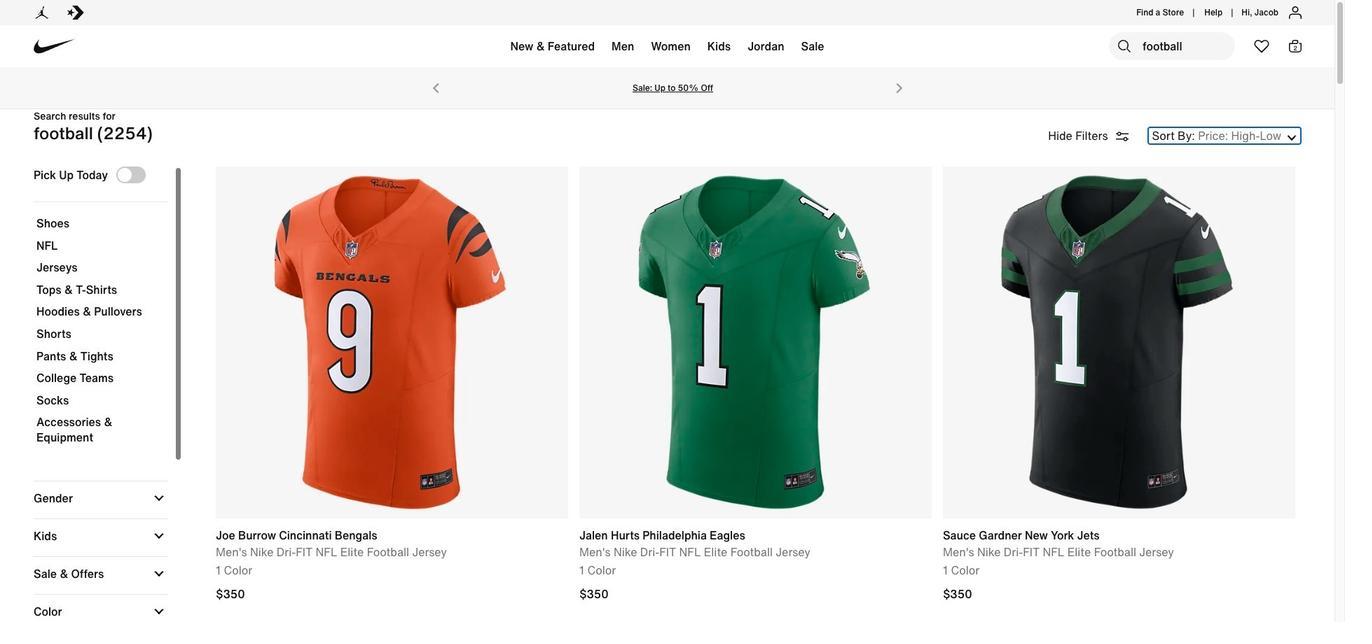 Task type: locate. For each thing, give the bounding box(es) containing it.
filter for {text} element
[[34, 167, 168, 623]]

nike home page image
[[27, 19, 82, 74]]

menu bar
[[238, 28, 1097, 70]]

filter ds image
[[1114, 128, 1131, 145]]

pick up today image
[[118, 168, 132, 182]]

chevron image
[[1287, 133, 1297, 143]]

sauce gardner new york jets men's nike dri-fit nfl elite football jersey image
[[943, 167, 1296, 519]]



Task type: vqa. For each thing, say whether or not it's contained in the screenshot.
up at top right
no



Task type: describe. For each thing, give the bounding box(es) containing it.
converse image
[[67, 4, 84, 21]]

Search Products text field
[[1109, 32, 1235, 60]]

jalen hurts philadelphia eagles men's nike dri-fit nfl elite football jersey image
[[580, 167, 932, 519]]

sort by element
[[1048, 126, 1301, 146]]

open search modal image
[[1116, 38, 1133, 55]]

jordan image
[[34, 4, 50, 21]]

joe burrow cincinnati bengals men's nike dri-fit nfl elite football jersey image
[[216, 167, 568, 519]]

favorites image
[[1254, 38, 1270, 55]]

hi, jacob. account & favorites element
[[1242, 6, 1279, 19]]



